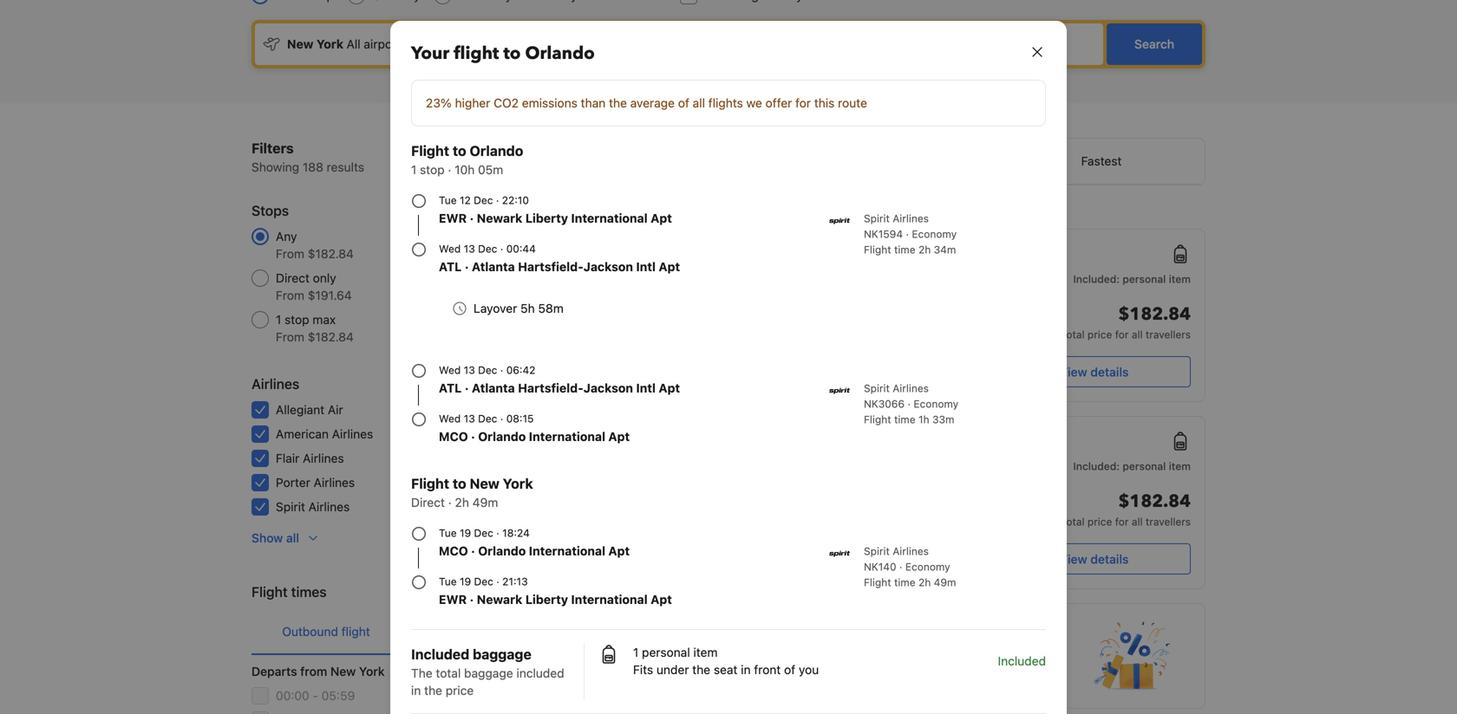 Task type: vqa. For each thing, say whether or not it's contained in the screenshot.
Direct flights only
no



Task type: locate. For each thing, give the bounding box(es) containing it.
1 horizontal spatial of
[[784, 663, 796, 678]]

1 view details from the top
[[1060, 365, 1129, 380]]

to inside flight to orlando 1 stop · 10h 05m
[[453, 143, 466, 159]]

time left 1h
[[894, 414, 916, 426]]

2 view from the top
[[1060, 553, 1088, 567]]

show all
[[252, 531, 299, 546]]

49m
[[473, 496, 498, 510], [934, 577, 956, 589]]

1 vertical spatial york
[[359, 665, 385, 679]]

2 spirit airlines image from the top
[[829, 544, 850, 565]]

jackson
[[584, 260, 633, 274], [584, 381, 633, 396]]

under
[[657, 663, 689, 678]]

0 vertical spatial hartsfield-
[[518, 260, 584, 274]]

2 wed from the top
[[439, 364, 461, 377]]

0 horizontal spatial 49m
[[473, 496, 498, 510]]

1 horizontal spatial included
[[998, 655, 1046, 669]]

show
[[252, 531, 283, 546]]

jackson up wed 13 dec · 08:15 mco · orlando international apt
[[584, 381, 633, 396]]

188 down tue 12 dec · 22:10 ewr · newark liberty international apt
[[529, 229, 550, 244]]

$182.84 inside 1 stop max from $182.84
[[308, 330, 354, 344]]

00:00 - 05:59
[[276, 689, 355, 704]]

·
[[448, 163, 451, 177], [496, 194, 499, 206], [470, 211, 474, 226], [906, 228, 909, 240], [500, 243, 503, 255], [465, 260, 469, 274], [500, 364, 503, 377], [465, 381, 469, 396], [908, 398, 911, 410], [500, 413, 503, 425], [471, 430, 475, 444], [448, 496, 452, 510], [496, 527, 500, 540], [471, 544, 475, 559], [900, 561, 903, 573], [496, 576, 500, 588], [470, 593, 474, 607]]

22:10 ewr .
[[655, 246, 693, 278]]

3 wed from the top
[[439, 413, 461, 425]]

13 inside wed 13 dec · 08:15 mco · orlando international apt
[[464, 413, 475, 425]]

genius up under
[[650, 642, 696, 658]]

1 horizontal spatial new
[[470, 476, 500, 492]]

stop
[[420, 163, 445, 177], [285, 313, 309, 327]]

personal inside 1 personal item fits under the seat in front of you
[[642, 646, 690, 660]]

2h up at
[[919, 577, 931, 589]]

· inside spirit airlines nk140 · economy flight time 2h 49m
[[900, 561, 903, 573]]

hartsfield- for wed 13 dec · 06:42 atl · atlanta hartsfield-jackson intl apt
[[518, 381, 584, 396]]

flights
[[709, 96, 743, 110]]

any
[[276, 229, 297, 244]]

0 vertical spatial 49m
[[473, 496, 498, 510]]

0 horizontal spatial the
[[424, 684, 442, 698]]

jackson inside wed 13 dec · 06:42 atl · atlanta hartsfield-jackson intl apt
[[584, 381, 633, 396]]

1 horizontal spatial 49m
[[934, 577, 956, 589]]

to inside flight to new york direct · 2h 49m
[[453, 476, 466, 492]]

atlanta inside wed 13 dec · 00:44 atl · atlanta hartsfield-jackson intl apt
[[472, 260, 515, 274]]

the up worldwide.
[[693, 663, 711, 678]]

apt
[[651, 211, 672, 226], [659, 260, 680, 274], [659, 381, 680, 396], [609, 430, 630, 444], [609, 544, 630, 559], [651, 593, 672, 607]]

airlines inside spirit airlines nk140 · economy flight time 2h 49m
[[893, 546, 929, 558]]

0 vertical spatial new
[[470, 476, 500, 492]]

1 horizontal spatial the
[[609, 96, 627, 110]]

spirit for orlando international apt
[[864, 383, 890, 395]]

tab list
[[252, 610, 550, 657]]

dec right 12
[[474, 194, 493, 206]]

genius right participating
[[997, 661, 1036, 676]]

3 from from the top
[[276, 330, 304, 344]]

ewr left .
[[655, 266, 678, 278]]

mco inside wed 13 dec · 08:15 mco · orlando international apt
[[439, 430, 468, 444]]

spirit airlines nk1594 · economy flight time 2h 34m
[[864, 213, 957, 256]]

new
[[470, 476, 500, 492], [330, 665, 356, 679]]

time down "nk140"
[[894, 577, 916, 589]]

your
[[717, 661, 742, 676]]

flight times
[[252, 584, 327, 601]]

included inside included baggage the total baggage included in the price
[[411, 647, 470, 663]]

all
[[693, 96, 705, 110], [1132, 329, 1143, 341], [1132, 516, 1143, 528], [286, 531, 299, 546]]

hartsfield- inside wed 13 dec · 06:42 atl · atlanta hartsfield-jackson intl apt
[[518, 381, 584, 396]]

flight
[[411, 143, 449, 159], [864, 244, 891, 256], [864, 414, 891, 426], [411, 476, 449, 492], [864, 577, 891, 589], [252, 584, 288, 601]]

1 vertical spatial 19
[[460, 576, 471, 588]]

stop left '10h'
[[420, 163, 445, 177]]

newark down '21:13'
[[477, 593, 523, 607]]

view
[[1060, 365, 1088, 380], [1060, 553, 1088, 567]]

0 vertical spatial intl
[[636, 260, 656, 274]]

baggage right total
[[464, 667, 513, 681]]

newark for tue 12 dec · 22:10 ewr · newark liberty international apt
[[477, 211, 523, 226]]

of left you
[[784, 663, 796, 678]]

0 vertical spatial direct
[[276, 271, 310, 285]]

apt inside wed 13 dec · 08:15 mco · orlando international apt
[[609, 430, 630, 444]]

flight to new york direct · 2h 49m
[[411, 476, 533, 510]]

spirit airlines nk140 · economy flight time 2h 49m
[[864, 546, 956, 589]]

2 liberty from the top
[[526, 593, 568, 607]]

time for intl
[[894, 414, 916, 426]]

18:24
[[502, 527, 530, 540]]

spirit airlines image for atlanta hartsfield-jackson intl apt
[[829, 381, 850, 402]]

the
[[609, 96, 627, 110], [693, 663, 711, 678], [424, 684, 442, 698]]

2 view details button from the top
[[998, 544, 1191, 575]]

newark inside tue 12 dec · 22:10 ewr · newark liberty international apt
[[477, 211, 523, 226]]

economy for intl
[[914, 398, 959, 410]]

0 vertical spatial 08:15
[[930, 246, 969, 262]]

1 horizontal spatial york
[[503, 476, 533, 492]]

mco for wed 13 dec · 08:15 mco · orlando international apt
[[439, 430, 468, 444]]

1 stop max from $182.84
[[276, 313, 354, 344]]

intl inside wed 13 dec · 00:44 atl · atlanta hartsfield-jackson intl apt
[[636, 260, 656, 274]]

flight to orlando 1 stop · 10h 05m
[[411, 143, 523, 177]]

personal
[[1123, 273, 1166, 285], [1123, 461, 1166, 473], [642, 646, 690, 660]]

0 vertical spatial economy
[[912, 228, 957, 240]]

economy inside spirit airlines nk3066 · economy flight time 1h 33m
[[914, 398, 959, 410]]

2 vertical spatial time
[[894, 577, 916, 589]]

49m up tue 19 dec · 18:24 mco · orlando international apt
[[473, 496, 498, 510]]

mco up flight to new york direct · 2h 49m
[[439, 430, 468, 444]]

2h left 34m
[[919, 244, 931, 256]]

1 atlanta from the top
[[472, 260, 515, 274]]

1 19 from the top
[[460, 527, 471, 540]]

from
[[300, 665, 327, 679]]

188 left results at the top of page
[[303, 160, 323, 174]]

1 vertical spatial 13
[[464, 364, 475, 377]]

included
[[517, 667, 564, 681]]

1 for 1 stop max from $182.84
[[276, 313, 281, 327]]

economy up 33m
[[914, 398, 959, 410]]

0 vertical spatial to
[[503, 42, 521, 65]]

1 hartsfield- from the top
[[518, 260, 584, 274]]

2 13 from the top
[[464, 364, 475, 377]]

0 vertical spatial 1
[[411, 163, 417, 177]]

dec for tue 19 dec · 18:24 mco · orlando international apt
[[474, 527, 493, 540]]

for inside your flight to orlando dialog
[[796, 96, 811, 110]]

1 mco from the top
[[439, 430, 468, 444]]

flight right return
[[481, 625, 510, 639]]

american airlines
[[276, 427, 373, 442]]

we
[[747, 96, 762, 110]]

return flight button
[[401, 610, 550, 655]]

2h inside spirit airlines nk140 · economy flight time 2h 49m
[[919, 577, 931, 589]]

1 vertical spatial 22:10
[[655, 246, 693, 262]]

spirit airlines image
[[829, 211, 850, 232]]

2h inside flight to new york direct · 2h 49m
[[455, 496, 469, 510]]

1 travellers from the top
[[1146, 329, 1191, 341]]

hartsfield- inside wed 13 dec · 00:44 atl · atlanta hartsfield-jackson intl apt
[[518, 260, 584, 274]]

1 vertical spatial view
[[1060, 553, 1088, 567]]

1 tue from the top
[[439, 194, 457, 206]]

3 tue from the top
[[439, 576, 457, 588]]

dec up flight to new york direct · 2h 49m
[[478, 413, 497, 425]]

dec left '00:44'
[[478, 243, 497, 255]]

2 vertical spatial tue
[[439, 576, 457, 588]]

international inside tue 19 dec · 18:24 mco · orlando international apt
[[529, 544, 606, 559]]

york up the 18:24
[[503, 476, 533, 492]]

2 vertical spatial 188
[[529, 313, 550, 327]]

0 vertical spatial 19
[[460, 527, 471, 540]]

49m inside spirit airlines nk140 · economy flight time 2h 49m
[[934, 577, 956, 589]]

mco inside tue 19 dec · 18:24 mco · orlando international apt
[[439, 544, 468, 559]]

atl for wed 13 dec · 06:42 atl · atlanta hartsfield-jackson intl apt
[[439, 381, 462, 396]]

0 vertical spatial included:
[[1073, 273, 1120, 285]]

19 inside tue 19 dec · 18:24 mco · orlando international apt
[[460, 527, 471, 540]]

13 down 12
[[464, 243, 475, 255]]

mco
[[439, 430, 468, 444], [439, 544, 468, 559]]

13 left 06:42
[[464, 364, 475, 377]]

1 vertical spatial view details
[[1060, 553, 1129, 567]]

dec for tue 12 dec · 22:10 ewr · newark liberty international apt
[[474, 194, 493, 206]]

liberty down '21:13'
[[526, 593, 568, 607]]

0 vertical spatial details
[[1091, 365, 1129, 380]]

the for than
[[609, 96, 627, 110]]

0 vertical spatial view details
[[1060, 365, 1129, 380]]

2 vertical spatial to
[[453, 476, 466, 492]]

jackson down the prices
[[584, 260, 633, 274]]

2 vertical spatial 13
[[464, 413, 475, 425]]

of right average
[[678, 96, 690, 110]]

orlando down the 18:24
[[478, 544, 526, 559]]

1 from from the top
[[276, 247, 304, 261]]

liberty
[[526, 211, 568, 226], [526, 593, 568, 607]]

dec left 06:42
[[478, 364, 497, 377]]

spirit airlines image
[[829, 381, 850, 402], [829, 544, 850, 565]]

1 vertical spatial the
[[693, 663, 711, 678]]

unlock genius members-only deals once you've booked your flights, enjoy a 10% discount at participating genius properties worldwide.
[[599, 642, 1036, 693]]

time inside spirit airlines nk140 · economy flight time 2h 49m
[[894, 577, 916, 589]]

0 vertical spatial baggage
[[473, 647, 532, 663]]

0 vertical spatial spirit airlines
[[599, 374, 665, 386]]

2 tue from the top
[[439, 527, 457, 540]]

new down wed 13 dec · 08:15 mco · orlando international apt
[[470, 476, 500, 492]]

may
[[618, 201, 638, 213]]

0 vertical spatial mco
[[439, 430, 468, 444]]

flight inside spirit airlines nk1594 · economy flight time 2h 34m
[[864, 244, 891, 256]]

international inside wed 13 dec · 08:15 mco · orlando international apt
[[529, 430, 606, 444]]

tue inside tue 12 dec · 22:10 ewr · newark liberty international apt
[[439, 194, 457, 206]]

new up 05:59
[[330, 665, 356, 679]]

5h
[[521, 301, 535, 316]]

included: for 1st view details button
[[1073, 273, 1120, 285]]

0 vertical spatial of
[[678, 96, 690, 110]]

atlanta inside wed 13 dec · 06:42 atl · atlanta hartsfield-jackson intl apt
[[472, 381, 515, 396]]

economy right "nk140"
[[906, 561, 951, 573]]

economy
[[912, 228, 957, 240], [914, 398, 959, 410], [906, 561, 951, 573]]

1 jackson from the top
[[584, 260, 633, 274]]

spirit for newark liberty international apt
[[864, 546, 890, 558]]

a
[[820, 661, 827, 676]]

1 vertical spatial included: personal item
[[1073, 461, 1191, 473]]

dec inside tue 19 dec · 18:24 mco · orlando international apt
[[474, 527, 493, 540]]

05m
[[478, 163, 503, 177]]

1 intl from the top
[[636, 260, 656, 274]]

22:10 down the '05m'
[[502, 194, 529, 206]]

deals
[[801, 642, 837, 658]]

flight inside flight to new york direct · 2h 49m
[[411, 476, 449, 492]]

spirit
[[864, 213, 890, 225], [599, 374, 625, 386], [864, 383, 890, 395], [276, 500, 305, 514], [864, 546, 890, 558]]

in
[[741, 663, 751, 678], [411, 684, 421, 698]]

0 vertical spatial view details button
[[998, 357, 1191, 388]]

only up $191.64
[[313, 271, 336, 285]]

1 vertical spatial spirit airlines image
[[829, 544, 850, 565]]

orlando left "28"
[[478, 430, 526, 444]]

0 vertical spatial from
[[276, 247, 304, 261]]

2h
[[919, 244, 931, 256], [455, 496, 469, 510], [919, 577, 931, 589]]

1 atl from the top
[[439, 260, 462, 274]]

1 horizontal spatial 08:15
[[930, 246, 969, 262]]

flight right outbound on the left bottom of page
[[342, 625, 370, 639]]

new inside flight to new york direct · 2h 49m
[[470, 476, 500, 492]]

1 vertical spatial personal
[[1123, 461, 1166, 473]]

1 vertical spatial liberty
[[526, 593, 568, 607]]

· inside spirit airlines nk1594 · economy flight time 2h 34m
[[906, 228, 909, 240]]

1 details from the top
[[1091, 365, 1129, 380]]

spirit inside spirit airlines nk1594 · economy flight time 2h 34m
[[864, 213, 890, 225]]

hartsfield-
[[518, 260, 584, 274], [518, 381, 584, 396]]

1 inside 1 personal item fits under the seat in front of you
[[633, 646, 639, 660]]

1 vertical spatial economy
[[914, 398, 959, 410]]

1 inside 1 stop max from $182.84
[[276, 313, 281, 327]]

0 vertical spatial time
[[894, 244, 916, 256]]

departs from new york
[[252, 665, 385, 679]]

0 vertical spatial spirit airlines image
[[829, 381, 850, 402]]

the down the
[[424, 684, 442, 698]]

2 jackson from the top
[[584, 381, 633, 396]]

prices may change if there are
[[585, 201, 736, 213]]

1 vertical spatial of
[[784, 663, 796, 678]]

genius image
[[599, 619, 643, 636], [599, 619, 643, 636], [1094, 622, 1170, 691]]

2 hartsfield- from the top
[[518, 381, 584, 396]]

nk3066
[[864, 398, 905, 410]]

wed down 12
[[439, 243, 461, 255]]

· inside flight to new york direct · 2h 49m
[[448, 496, 452, 510]]

stop left max at the left of the page
[[285, 313, 309, 327]]

york for to
[[503, 476, 533, 492]]

included: personal item for 1st view details button from the bottom
[[1073, 461, 1191, 473]]

0 vertical spatial atl
[[439, 260, 462, 274]]

atl inside wed 13 dec · 06:42 atl · atlanta hartsfield-jackson intl apt
[[439, 381, 462, 396]]

dec inside tue 12 dec · 22:10 ewr · newark liberty international apt
[[474, 194, 493, 206]]

1 liberty from the top
[[526, 211, 568, 226]]

orlando up the '05m'
[[470, 143, 523, 159]]

direct only from $191.64
[[276, 271, 352, 303]]

intl inside wed 13 dec · 06:42 atl · atlanta hartsfield-jackson intl apt
[[636, 381, 656, 396]]

2 included: personal item from the top
[[1073, 461, 1191, 473]]

tue left 12
[[439, 194, 457, 206]]

1 wed from the top
[[439, 243, 461, 255]]

porter airlines
[[276, 476, 355, 490]]

dec left the 18:24
[[474, 527, 493, 540]]

atl for wed 13 dec · 00:44 atl · atlanta hartsfield-jackson intl apt
[[439, 260, 462, 274]]

travellers for 1st view details button from the bottom
[[1146, 516, 1191, 528]]

worldwide.
[[660, 679, 721, 693]]

1 vertical spatial 1
[[276, 313, 281, 327]]

tue for ewr
[[439, 527, 457, 540]]

1 included: from the top
[[1073, 273, 1120, 285]]

19 left '21:13'
[[460, 576, 471, 588]]

in down the
[[411, 684, 421, 698]]

spirit airlines image left nk3066
[[829, 381, 850, 402]]

flight for outbound
[[342, 625, 370, 639]]

2 included: from the top
[[1073, 461, 1120, 473]]

1 vertical spatial genius
[[997, 661, 1036, 676]]

1 spirit airlines image from the top
[[829, 381, 850, 402]]

1 vertical spatial hartsfield-
[[518, 381, 584, 396]]

2 view details from the top
[[1060, 553, 1129, 567]]

1 vertical spatial tue
[[439, 527, 457, 540]]

1 vertical spatial 188
[[529, 229, 550, 244]]

international inside tue 12 dec · 22:10 ewr · newark liberty international apt
[[571, 211, 648, 226]]

time inside spirit airlines nk1594 · economy flight time 2h 34m
[[894, 244, 916, 256]]

hartsfield- down '00:44'
[[518, 260, 584, 274]]

2 intl from the top
[[636, 381, 656, 396]]

1 left max at the left of the page
[[276, 313, 281, 327]]

allegiant air
[[276, 403, 343, 417]]

2 vertical spatial wed
[[439, 413, 461, 425]]

2 from from the top
[[276, 288, 304, 303]]

1 vertical spatial direct
[[411, 496, 445, 510]]

0 horizontal spatial 1
[[276, 313, 281, 327]]

from down 'any'
[[276, 247, 304, 261]]

22:10 up .
[[655, 246, 693, 262]]

view details for 1st view details button from the bottom
[[1060, 553, 1129, 567]]

atlanta down '00:44'
[[472, 260, 515, 274]]

49m up participating
[[934, 577, 956, 589]]

atlanta down 06:42
[[472, 381, 515, 396]]

2h up tue 19 dec · 18:24 mco · orlando international apt
[[455, 496, 469, 510]]

1 vertical spatial mco
[[439, 544, 468, 559]]

1 vertical spatial atl
[[439, 381, 462, 396]]

newark inside the tue 19 dec · 21:13 ewr · newark liberty international apt
[[477, 593, 523, 607]]

outbound flight
[[282, 625, 370, 639]]

fits
[[633, 663, 653, 678]]

2 time from the top
[[894, 414, 916, 426]]

the right than
[[609, 96, 627, 110]]

atl inside wed 13 dec · 00:44 atl · atlanta hartsfield-jackson intl apt
[[439, 260, 462, 274]]

2 horizontal spatial 1
[[633, 646, 639, 660]]

13 inside wed 13 dec · 06:42 atl · atlanta hartsfield-jackson intl apt
[[464, 364, 475, 377]]

3 time from the top
[[894, 577, 916, 589]]

2 newark from the top
[[477, 593, 523, 607]]

newark for tue 19 dec · 21:13 ewr · newark liberty international apt
[[477, 593, 523, 607]]

0 vertical spatial included: personal item
[[1073, 273, 1191, 285]]

22:10
[[502, 194, 529, 206], [655, 246, 693, 262]]

for
[[796, 96, 811, 110], [1115, 329, 1129, 341], [1115, 516, 1129, 528]]

new for from
[[330, 665, 356, 679]]

188 for any from $182.84
[[529, 229, 550, 244]]

2 travellers from the top
[[1146, 516, 1191, 528]]

1 time from the top
[[894, 244, 916, 256]]

of
[[678, 96, 690, 110], [784, 663, 796, 678]]

american
[[276, 427, 329, 442]]

2 total from the top
[[1061, 516, 1085, 528]]

1 horizontal spatial 1
[[411, 163, 417, 177]]

all inside button
[[286, 531, 299, 546]]

flight right your
[[454, 42, 499, 65]]

1 horizontal spatial in
[[741, 663, 751, 678]]

0 horizontal spatial stop
[[285, 313, 309, 327]]

1 newark from the top
[[477, 211, 523, 226]]

tue up return
[[439, 576, 457, 588]]

stop inside flight to orlando 1 stop · 10h 05m
[[420, 163, 445, 177]]

jackson for wed 13 dec · 06:42 atl · atlanta hartsfield-jackson intl apt
[[584, 381, 633, 396]]

13 inside wed 13 dec · 00:44 atl · atlanta hartsfield-jackson intl apt
[[464, 243, 475, 255]]

price inside included baggage the total baggage included in the price
[[446, 684, 474, 698]]

0 vertical spatial atlanta
[[472, 260, 515, 274]]

1 total from the top
[[1061, 329, 1085, 341]]

orlando inside flight to orlando 1 stop · 10h 05m
[[470, 143, 523, 159]]

1 left '10h'
[[411, 163, 417, 177]]

1 13 from the top
[[464, 243, 475, 255]]

total
[[1061, 329, 1085, 341], [1061, 516, 1085, 528]]

1 vertical spatial time
[[894, 414, 916, 426]]

0 vertical spatial stop
[[420, 163, 445, 177]]

188 down 40
[[529, 313, 550, 327]]

0 vertical spatial newark
[[477, 211, 523, 226]]

0 vertical spatial price
[[1088, 329, 1112, 341]]

flight inside button
[[481, 625, 510, 639]]

mco down flight to new york direct · 2h 49m
[[439, 544, 468, 559]]

0 horizontal spatial included
[[411, 647, 470, 663]]

2 horizontal spatial the
[[693, 663, 711, 678]]

economy up 34m
[[912, 228, 957, 240]]

tue down flight to new york direct · 2h 49m
[[439, 527, 457, 540]]

included: for 1st view details button from the bottom
[[1073, 461, 1120, 473]]

direct inside direct only from $191.64
[[276, 271, 310, 285]]

1 vertical spatial newark
[[477, 593, 523, 607]]

23% higher co2 emissions than the average of all flights we offer for this route
[[426, 96, 867, 110]]

1 vertical spatial 49m
[[934, 577, 956, 589]]

wed inside wed 13 dec · 08:15 mco · orlando international apt
[[439, 413, 461, 425]]

$182.84
[[308, 247, 354, 261], [1119, 303, 1191, 327], [308, 330, 354, 344], [1119, 490, 1191, 514]]

spirit for atlanta hartsfield-jackson intl apt
[[864, 213, 890, 225]]

flight for return
[[481, 625, 510, 639]]

economy inside spirit airlines nk1594 · economy flight time 2h 34m
[[912, 228, 957, 240]]

spirit inside spirit airlines nk3066 · economy flight time 1h 33m
[[864, 383, 890, 395]]

apt inside wed 13 dec · 00:44 atl · atlanta hartsfield-jackson intl apt
[[659, 260, 680, 274]]

only
[[313, 271, 336, 285], [769, 642, 798, 658]]

1 vertical spatial jackson
[[584, 381, 633, 396]]

liberty inside tue 12 dec · 22:10 ewr · newark liberty international apt
[[526, 211, 568, 226]]

2 mco from the top
[[439, 544, 468, 559]]

1 vertical spatial details
[[1091, 553, 1129, 567]]

0 vertical spatial 2h
[[919, 244, 931, 256]]

dec
[[474, 194, 493, 206], [478, 243, 497, 255], [478, 364, 497, 377], [478, 413, 497, 425], [474, 527, 493, 540], [474, 576, 493, 588]]

ewr up return
[[439, 593, 467, 607]]

21:13
[[502, 576, 528, 588]]

dec for tue 19 dec · 21:13 ewr · newark liberty international apt
[[474, 576, 493, 588]]

1 vertical spatial to
[[453, 143, 466, 159]]

view details
[[1060, 365, 1129, 380], [1060, 553, 1129, 567]]

2 details from the top
[[1091, 553, 1129, 567]]

ewr down 12
[[439, 211, 467, 226]]

newark up '00:44'
[[477, 211, 523, 226]]

1 up fits
[[633, 646, 639, 660]]

1 vertical spatial travellers
[[1146, 516, 1191, 528]]

liberty up '00:44'
[[526, 211, 568, 226]]

hartsfield- down 06:42
[[518, 381, 584, 396]]

dec inside wed 13 dec · 08:15 mco · orlando international apt
[[478, 413, 497, 425]]

1 vertical spatial wed
[[439, 364, 461, 377]]

dec left '21:13'
[[474, 576, 493, 588]]

13
[[464, 243, 475, 255], [464, 364, 475, 377], [464, 413, 475, 425]]

newark
[[477, 211, 523, 226], [477, 593, 523, 607]]

1 vertical spatial stop
[[285, 313, 309, 327]]

from left $191.64
[[276, 288, 304, 303]]

188 for 1 stop max from $182.84
[[529, 313, 550, 327]]

view details for 1st view details button
[[1060, 365, 1129, 380]]

atlanta
[[472, 260, 515, 274], [472, 381, 515, 396]]

0 vertical spatial personal
[[1123, 273, 1166, 285]]

liberty inside the tue 19 dec · 21:13 ewr · newark liberty international apt
[[526, 593, 568, 607]]

0 vertical spatial 13
[[464, 243, 475, 255]]

mco for tue 19 dec · 18:24 mco · orlando international apt
[[439, 544, 468, 559]]

york
[[503, 476, 533, 492], [359, 665, 385, 679]]

item
[[1169, 273, 1191, 285], [1169, 461, 1191, 473], [694, 646, 718, 660]]

1 view details button from the top
[[998, 357, 1191, 388]]

tue inside tue 19 dec · 18:24 mco · orlando international apt
[[439, 527, 457, 540]]

york left the
[[359, 665, 385, 679]]

2 vertical spatial 1
[[633, 646, 639, 660]]

time inside spirit airlines nk3066 · economy flight time 1h 33m
[[894, 414, 916, 426]]

2h inside spirit airlines nk1594 · economy flight time 2h 34m
[[919, 244, 931, 256]]

2 atlanta from the top
[[472, 381, 515, 396]]

baggage down return flight
[[473, 647, 532, 663]]

in right seat
[[741, 663, 751, 678]]

the
[[411, 667, 433, 681]]

2 vertical spatial price
[[446, 684, 474, 698]]

showing
[[252, 160, 299, 174]]

13 up flight to new york direct · 2h 49m
[[464, 413, 475, 425]]

1 vertical spatial atlanta
[[472, 381, 515, 396]]

airlines inside spirit airlines nk1594 · economy flight time 2h 34m
[[893, 213, 929, 225]]

flight inside dialog
[[454, 42, 499, 65]]

0 horizontal spatial 08:15
[[506, 413, 534, 425]]

0 vertical spatial total
[[1061, 329, 1085, 341]]

the inside 1 personal item fits under the seat in front of you
[[693, 663, 711, 678]]

1 $182.84 total price for all travellers from the top
[[1061, 303, 1191, 341]]

0 horizontal spatial new
[[330, 665, 356, 679]]

included right participating
[[998, 655, 1046, 669]]

your
[[411, 42, 450, 65]]

0 vertical spatial 22:10
[[502, 194, 529, 206]]

$191.64
[[308, 288, 352, 303]]

1 horizontal spatial stop
[[420, 163, 445, 177]]

0 horizontal spatial genius
[[650, 642, 696, 658]]

1 included: personal item from the top
[[1073, 273, 1191, 285]]

wed left 06:42
[[439, 364, 461, 377]]

only up "front" on the bottom of the page
[[769, 642, 798, 658]]

spirit airlines image left "nk140"
[[829, 544, 850, 565]]

dec inside the tue 19 dec · 21:13 ewr · newark liberty international apt
[[474, 576, 493, 588]]

3 13 from the top
[[464, 413, 475, 425]]

2 19 from the top
[[460, 576, 471, 588]]

2h for newark liberty international apt
[[919, 244, 931, 256]]

2h for orlando international apt
[[919, 577, 931, 589]]

flight inside button
[[342, 625, 370, 639]]

search button
[[1107, 23, 1202, 65]]

genius
[[650, 642, 696, 658], [997, 661, 1036, 676]]

1 vertical spatial baggage
[[464, 667, 513, 681]]

$182.84 total price for all travellers
[[1061, 303, 1191, 341], [1061, 490, 1191, 528]]

from down direct only from $191.64
[[276, 330, 304, 344]]

time down nk1594
[[894, 244, 916, 256]]

19 down flight to new york direct · 2h 49m
[[460, 527, 471, 540]]

wed up flight to new york direct · 2h 49m
[[439, 413, 461, 425]]

1 vertical spatial intl
[[636, 381, 656, 396]]

2 atl from the top
[[439, 381, 462, 396]]

dec inside wed 13 dec · 06:42 atl · atlanta hartsfield-jackson intl apt
[[478, 364, 497, 377]]

0 horizontal spatial only
[[313, 271, 336, 285]]

included up total
[[411, 647, 470, 663]]



Task type: describe. For each thing, give the bounding box(es) containing it.
outbound
[[282, 625, 338, 639]]

are
[[718, 201, 734, 213]]

1 horizontal spatial genius
[[997, 661, 1036, 676]]

personal for 1st view details button
[[1123, 273, 1166, 285]]

· inside spirit airlines nk3066 · economy flight time 1h 33m
[[908, 398, 911, 410]]

booked
[[672, 661, 714, 676]]

this
[[814, 96, 835, 110]]

enjoy
[[787, 661, 817, 676]]

only inside direct only from $191.64
[[313, 271, 336, 285]]

22:10 inside tue 12 dec · 22:10 ewr · newark liberty international apt
[[502, 194, 529, 206]]

ewr inside the tue 19 dec · 21:13 ewr · newark liberty international apt
[[439, 593, 467, 607]]

from inside 1 stop max from $182.84
[[276, 330, 304, 344]]

to for new
[[453, 476, 466, 492]]

intl for wed 13 dec · 00:44 atl · atlanta hartsfield-jackson intl apt
[[636, 260, 656, 274]]

outbound flight button
[[252, 610, 401, 655]]

188 inside filters showing 188 results
[[303, 160, 323, 174]]

participating
[[923, 661, 994, 676]]

filters showing 188 results
[[252, 140, 364, 174]]

0 vertical spatial item
[[1169, 273, 1191, 285]]

porter
[[276, 476, 310, 490]]

dec for wed 13 dec · 00:44 atl · atlanta hartsfield-jackson intl apt
[[478, 243, 497, 255]]

hartsfield- for wed 13 dec · 00:44 atl · atlanta hartsfield-jackson intl apt
[[518, 260, 584, 274]]

personal for 1st view details button from the bottom
[[1123, 461, 1166, 473]]

layover 5h 58m
[[474, 301, 564, 316]]

19 for mco
[[460, 527, 471, 540]]

40
[[535, 271, 550, 285]]

13 for newark
[[464, 243, 475, 255]]

tab list containing outbound flight
[[252, 610, 550, 657]]

05:59
[[322, 689, 355, 704]]

ewr inside tue 12 dec · 22:10 ewr · newark liberty international apt
[[439, 211, 467, 226]]

wed 13 dec · 06:42 atl · atlanta hartsfield-jackson intl apt
[[439, 364, 680, 396]]

orlando inside wed 13 dec · 08:15 mco · orlando international apt
[[478, 430, 526, 444]]

front
[[754, 663, 781, 678]]

1h
[[919, 414, 930, 426]]

the for under
[[693, 663, 711, 678]]

savings
[[671, 621, 709, 633]]

atlanta for wed 13 dec · 00:44 atl · atlanta hartsfield-jackson intl apt
[[472, 260, 515, 274]]

members-
[[699, 642, 769, 658]]

there
[[689, 201, 715, 213]]

apt inside tue 12 dec · 22:10 ewr · newark liberty international apt
[[651, 211, 672, 226]]

you've
[[632, 661, 669, 676]]

only inside the unlock genius members-only deals once you've booked your flights, enjoy a 10% discount at participating genius properties worldwide.
[[769, 642, 798, 658]]

0 vertical spatial genius
[[650, 642, 696, 658]]

06:42
[[506, 364, 536, 377]]

than
[[581, 96, 606, 110]]

travellers for 1st view details button
[[1146, 329, 1191, 341]]

your flight to orlando
[[411, 42, 595, 65]]

orlando up emissions
[[525, 42, 595, 65]]

seat
[[714, 663, 738, 678]]

2 $182.84 total price for all travellers from the top
[[1061, 490, 1191, 528]]

prices
[[585, 201, 615, 213]]

1 view from the top
[[1060, 365, 1088, 380]]

1 for 1 personal item fits under the seat in front of you
[[633, 646, 639, 660]]

ewr inside 22:10 ewr .
[[655, 266, 678, 278]]

orlando inside tue 19 dec · 18:24 mco · orlando international apt
[[478, 544, 526, 559]]

1 horizontal spatial 22:10
[[655, 246, 693, 262]]

dec for wed 13 dec · 08:15 mco · orlando international apt
[[478, 413, 497, 425]]

33m
[[933, 414, 955, 426]]

included: personal item for 1st view details button
[[1073, 273, 1191, 285]]

apt inside wed 13 dec · 06:42 atl · atlanta hartsfield-jackson intl apt
[[659, 381, 680, 396]]

york for from
[[359, 665, 385, 679]]

you
[[799, 663, 819, 678]]

economy inside spirit airlines nk140 · economy flight time 2h 49m
[[906, 561, 951, 573]]

emissions
[[522, 96, 578, 110]]

wed for atl
[[439, 413, 461, 425]]

49m inside flight to new york direct · 2h 49m
[[473, 496, 498, 510]]

max
[[313, 313, 336, 327]]

ewr up spirit airlines nk140 · economy flight time 2h 49m
[[903, 533, 926, 545]]

airlines inside spirit airlines nk3066 · economy flight time 1h 33m
[[893, 383, 929, 395]]

higher
[[455, 96, 491, 110]]

properties
[[599, 679, 657, 693]]

spirit airlines image for orlando international apt
[[829, 544, 850, 565]]

your flight to orlando dialog
[[370, 0, 1088, 715]]

liberty for tue 12 dec · 22:10 ewr · newark liberty international apt
[[526, 211, 568, 226]]

.
[[681, 263, 684, 275]]

fastest button
[[999, 139, 1205, 184]]

34m
[[934, 244, 956, 256]]

to for orlando
[[453, 143, 466, 159]]

flights,
[[745, 661, 784, 676]]

search
[[1135, 37, 1175, 51]]

23%
[[426, 96, 452, 110]]

flight for your
[[454, 42, 499, 65]]

allegiant
[[276, 403, 325, 417]]

included baggage the total baggage included in the price
[[411, 647, 564, 698]]

times
[[291, 584, 327, 601]]

average
[[630, 96, 675, 110]]

apt inside tue 19 dec · 18:24 mco · orlando international apt
[[609, 544, 630, 559]]

new for to
[[470, 476, 500, 492]]

intl for wed 13 dec · 06:42 atl · atlanta hartsfield-jackson intl apt
[[636, 381, 656, 396]]

apt inside the tue 19 dec · 21:13 ewr · newark liberty international apt
[[651, 593, 672, 607]]

economy for apt
[[912, 228, 957, 240]]

show all button
[[245, 523, 327, 554]]

nk140
[[864, 561, 897, 573]]

nk1594
[[864, 228, 903, 240]]

0 horizontal spatial spirit airlines
[[276, 500, 350, 514]]

all inside your flight to orlando dialog
[[693, 96, 705, 110]]

00:00
[[276, 689, 309, 704]]

return flight
[[441, 625, 510, 639]]

co2
[[494, 96, 519, 110]]

offer
[[766, 96, 792, 110]]

return
[[441, 625, 478, 639]]

tue for atl
[[439, 194, 457, 206]]

19 for ewr
[[460, 576, 471, 588]]

flair airlines
[[276, 452, 344, 466]]

from inside any from $182.84
[[276, 247, 304, 261]]

time for apt
[[894, 244, 916, 256]]

stop inside 1 stop max from $182.84
[[285, 313, 309, 327]]

jackson for wed 13 dec · 00:44 atl · atlanta hartsfield-jackson intl apt
[[584, 260, 633, 274]]

item inside 1 personal item fits under the seat in front of you
[[694, 646, 718, 660]]

from inside direct only from $191.64
[[276, 288, 304, 303]]

direct inside flight to new york direct · 2h 49m
[[411, 496, 445, 510]]

liberty for tue 19 dec · 21:13 ewr · newark liberty international apt
[[526, 593, 568, 607]]

1 personal item fits under the seat in front of you
[[633, 646, 819, 678]]

if
[[680, 201, 687, 213]]

tue inside the tue 19 dec · 21:13 ewr · newark liberty international apt
[[439, 576, 457, 588]]

$182.84 inside any from $182.84
[[308, 247, 354, 261]]

total for 1st view details button from the bottom
[[1061, 516, 1085, 528]]

discount
[[857, 661, 906, 676]]

1 vertical spatial price
[[1088, 516, 1112, 528]]

wed inside wed 13 dec · 06:42 atl · atlanta hartsfield-jackson intl apt
[[439, 364, 461, 377]]

1 inside flight to orlando 1 stop · 10h 05m
[[411, 163, 417, 177]]

28
[[535, 427, 550, 442]]

flight inside spirit airlines nk3066 · economy flight time 1h 33m
[[864, 414, 891, 426]]

0 horizontal spatial of
[[678, 96, 690, 110]]

total
[[436, 667, 461, 681]]

in inside included baggage the total baggage included in the price
[[411, 684, 421, 698]]

included for included baggage the total baggage included in the price
[[411, 647, 470, 663]]

· inside flight to orlando 1 stop · 10h 05m
[[448, 163, 451, 177]]

trip savings
[[650, 621, 709, 633]]

dec for wed 13 dec · 06:42 atl · atlanta hartsfield-jackson intl apt
[[478, 364, 497, 377]]

filters
[[252, 140, 294, 157]]

the inside included baggage the total baggage included in the price
[[424, 684, 442, 698]]

at
[[909, 661, 920, 676]]

any from $182.84
[[276, 229, 354, 261]]

layover
[[474, 301, 517, 316]]

wed 13 dec · 00:44 atl · atlanta hartsfield-jackson intl apt
[[439, 243, 680, 274]]

flight inside flight to orlando 1 stop · 10h 05m
[[411, 143, 449, 159]]

08:15 inside wed 13 dec · 08:15 mco · orlando international apt
[[506, 413, 534, 425]]

tue 12 dec · 22:10 ewr · newark liberty international apt
[[439, 194, 672, 226]]

00:44
[[506, 243, 536, 255]]

10%
[[830, 661, 854, 676]]

atlanta for wed 13 dec · 06:42 atl · atlanta hartsfield-jackson intl apt
[[472, 381, 515, 396]]

2 vertical spatial for
[[1115, 516, 1129, 528]]

-
[[313, 689, 318, 704]]

trip
[[650, 621, 669, 633]]

wed for ewr
[[439, 243, 461, 255]]

58m
[[538, 301, 564, 316]]

wed 13 dec · 08:15 mco · orlando international apt
[[439, 413, 630, 444]]

tue 19 dec · 21:13 ewr · newark liberty international apt
[[439, 576, 672, 607]]

1 vertical spatial item
[[1169, 461, 1191, 473]]

flight inside spirit airlines nk140 · economy flight time 2h 49m
[[864, 577, 891, 589]]

of inside 1 personal item fits under the seat in front of you
[[784, 663, 796, 678]]

international inside the tue 19 dec · 21:13 ewr · newark liberty international apt
[[571, 593, 648, 607]]

tue 19 dec · 18:24 mco · orlando international apt
[[439, 527, 630, 559]]

fastest
[[1081, 154, 1122, 168]]

unlock
[[599, 642, 646, 658]]

route
[[838, 96, 867, 110]]

13 for atlanta
[[464, 413, 475, 425]]

departs
[[252, 665, 297, 679]]

1 vertical spatial for
[[1115, 329, 1129, 341]]

air
[[328, 403, 343, 417]]

total for 1st view details button
[[1061, 329, 1085, 341]]

once
[[599, 661, 629, 676]]

in inside 1 personal item fits under the seat in front of you
[[741, 663, 751, 678]]

included for included
[[998, 655, 1046, 669]]



